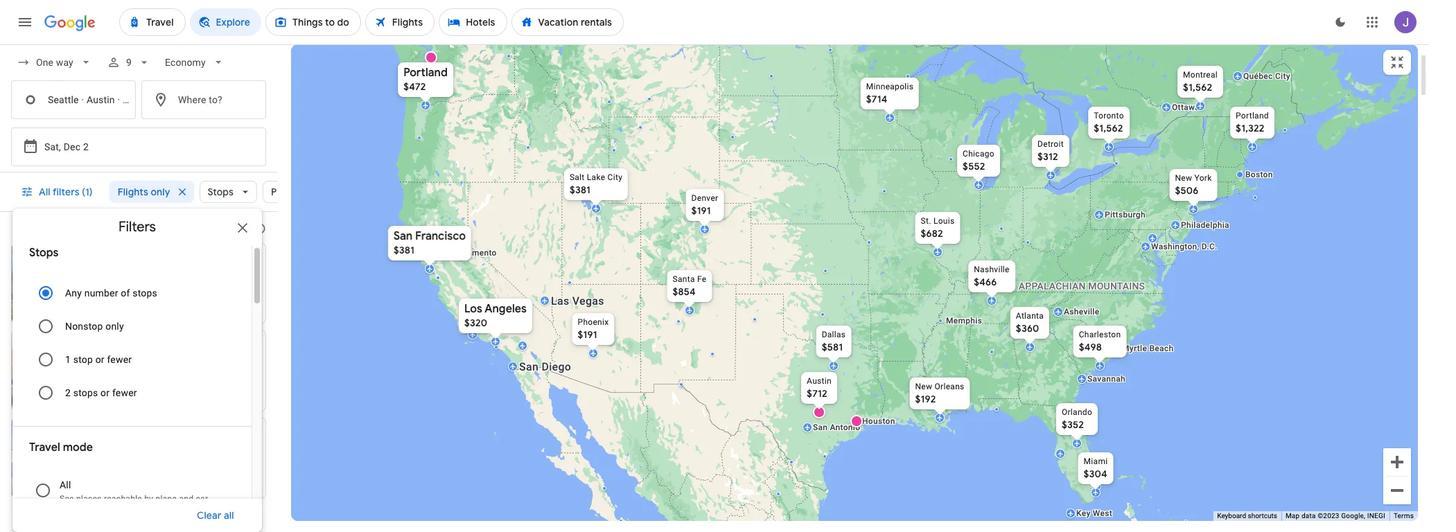 Task type: locate. For each thing, give the bounding box(es) containing it.
1 · from the left
[[81, 94, 84, 105]]

or down the spirit image
[[101, 388, 110, 399]]

1 vertical spatial fewer
[[112, 388, 137, 399]]

fewer
[[107, 354, 132, 365], [112, 388, 137, 399]]

0 vertical spatial fewer
[[107, 354, 132, 365]]

results
[[222, 224, 249, 234]]

1 vertical spatial $320
[[231, 390, 255, 403]]

0 horizontal spatial stops
[[29, 246, 59, 260]]

york
[[1195, 173, 1213, 183]]

washington,
[[1152, 242, 1200, 252]]

portland up the $1,322 text box
[[1237, 111, 1270, 121]]

0 horizontal spatial stops
[[73, 388, 98, 399]]

$381
[[570, 184, 591, 196], [394, 244, 415, 257], [234, 478, 255, 490]]

phoenix $191
[[578, 318, 609, 341]]

0 horizontal spatial houston
[[123, 94, 160, 105]]

0 horizontal spatial all
[[39, 186, 50, 198]]

inegi
[[1368, 513, 1386, 520]]

1 vertical spatial 381 us dollars text field
[[234, 478, 255, 490]]

0 vertical spatial $381
[[570, 184, 591, 196]]

1 horizontal spatial $1,562
[[1184, 81, 1213, 94]]

clear all
[[197, 510, 234, 522]]

381 US dollars text field
[[394, 244, 415, 257], [234, 478, 255, 490]]

houston right antonio
[[863, 417, 896, 426]]

1 vertical spatial nonstop
[[121, 357, 159, 368]]

santa
[[673, 275, 695, 284]]

san left francisco
[[394, 230, 413, 243]]

0 vertical spatial $1,562
[[1184, 81, 1213, 94]]

712 US dollars text field
[[807, 388, 828, 400]]

antonio
[[831, 423, 861, 433]]

0 vertical spatial $472
[[404, 80, 426, 93]]

0 vertical spatial houston
[[123, 94, 160, 105]]

854 US dollars text field
[[673, 286, 696, 298]]

only right flights
[[151, 186, 170, 198]]

0 vertical spatial portland
[[404, 66, 448, 80]]

detroit
[[1038, 139, 1064, 149]]

nashville
[[975, 265, 1010, 275]]

2 horizontal spatial ·
[[163, 94, 166, 105]]

los for los angeles
[[105, 342, 123, 356]]

0 vertical spatial los
[[465, 302, 483, 316]]

$191 down denver
[[692, 205, 711, 217]]

$320 inside "los angeles $320"
[[465, 317, 488, 329]]

0 vertical spatial $320
[[465, 317, 488, 329]]

0 horizontal spatial los
[[105, 342, 123, 356]]

miami $304
[[1084, 457, 1108, 481]]

$466
[[975, 276, 998, 288]]

472 US dollars text field
[[232, 303, 255, 316]]

1 vertical spatial city
[[608, 173, 623, 182]]

only inside popup button
[[151, 186, 170, 198]]

2 horizontal spatial $381
[[570, 184, 591, 196]]

1 vertical spatial $191
[[578, 329, 598, 341]]

portland $472
[[404, 66, 448, 93]]

map data ©2023 google, inegi
[[1286, 513, 1386, 520]]

192 US dollars text field
[[916, 393, 937, 406]]

1 vertical spatial $1,562
[[1094, 122, 1124, 135]]

581 US dollars text field
[[822, 341, 843, 354]]

1 horizontal spatial new
[[1176, 173, 1193, 183]]

only
[[151, 186, 170, 198], [106, 321, 124, 332]]

1 horizontal spatial los
[[465, 302, 483, 316]]

1 vertical spatial $381
[[394, 244, 415, 257]]

or left the spirit image
[[95, 354, 105, 365]]

0 vertical spatial city
[[1276, 71, 1291, 81]]

0 horizontal spatial austin
[[87, 94, 115, 105]]

1 vertical spatial houston
[[863, 417, 896, 426]]

portland up 472 us dollars text field
[[404, 66, 448, 80]]

$712
[[807, 388, 828, 400]]

1 horizontal spatial city
[[1276, 71, 1291, 81]]

angeles for los angeles $320
[[485, 302, 527, 316]]

$191 down phoenix
[[578, 329, 598, 341]]

new york $506
[[1176, 173, 1213, 197]]

toronto $1,562
[[1094, 111, 1125, 135]]

los up $320 text box
[[465, 302, 483, 316]]

$1,562 for montreal $1,562
[[1184, 81, 1213, 94]]

498 US dollars text field
[[1080, 341, 1103, 354]]

1 vertical spatial angeles
[[125, 342, 167, 356]]

191 US dollars text field
[[692, 205, 711, 217]]

466 US dollars text field
[[975, 276, 998, 288]]

0 horizontal spatial ·
[[81, 94, 84, 105]]

stops right of
[[133, 288, 157, 299]]

terms
[[1395, 513, 1415, 520]]

new inside new york $506
[[1176, 173, 1193, 183]]

©2023
[[1318, 513, 1340, 520]]

all inside button
[[39, 186, 50, 198]]

denver
[[692, 193, 719, 203]]

1 vertical spatial san
[[519, 361, 539, 374]]

myrtle
[[1123, 344, 1148, 354]]

philadelphia
[[1182, 221, 1230, 230]]

$472 button
[[11, 243, 266, 325], [11, 243, 266, 325]]

or for stop
[[95, 354, 105, 365]]

0 horizontal spatial $472
[[232, 303, 255, 316]]

9
[[126, 57, 132, 68]]

1 horizontal spatial portland
[[1237, 111, 1270, 121]]

$1,562 inside montreal $1,562
[[1184, 81, 1213, 94]]

1 horizontal spatial san
[[519, 361, 539, 374]]

houston down 9 popup button
[[123, 94, 160, 105]]

about these results image
[[243, 212, 277, 245]]

nashville $466
[[975, 265, 1010, 288]]

louis
[[934, 216, 955, 226]]

city right the lake
[[608, 173, 623, 182]]

1 horizontal spatial all
[[60, 480, 71, 491]]

$1,562 down toronto
[[1094, 122, 1124, 135]]

new inside new orleans $192
[[916, 382, 933, 392]]

map
[[1286, 513, 1301, 520]]

new
[[1176, 173, 1193, 183], [916, 382, 933, 392]]

1 horizontal spatial houston
[[863, 417, 896, 426]]

381 US dollars text field
[[570, 184, 591, 196]]

0 vertical spatial or
[[95, 354, 105, 365]]

$192
[[916, 393, 937, 406]]

san francisco $381
[[394, 230, 466, 257]]

1 vertical spatial or
[[101, 388, 110, 399]]

2 stops or fewer
[[65, 388, 137, 399]]

0 vertical spatial all
[[39, 186, 50, 198]]

stops down all filters (1) button on the left top of the page
[[29, 246, 59, 260]]

houston inside map region
[[863, 417, 896, 426]]

filters form
[[0, 44, 277, 173]]

austin right the seattle
[[87, 94, 115, 105]]

minneapolis $714
[[867, 82, 914, 105]]

1 horizontal spatial $191
[[692, 205, 711, 217]]

austin $712
[[807, 377, 832, 400]]

None text field
[[11, 80, 136, 119]]

0 vertical spatial 381 us dollars text field
[[394, 244, 415, 257]]

los up the spirit image
[[105, 342, 123, 356]]

car
[[196, 494, 208, 504]]

new up '192 us dollars' text field
[[916, 382, 933, 392]]

key
[[1077, 509, 1091, 519]]

québec city
[[1244, 71, 1291, 81]]

see
[[60, 494, 74, 504]]

portland for portland $1,322
[[1237, 111, 1270, 121]]

only for flights only
[[151, 186, 170, 198]]

1 vertical spatial all
[[60, 480, 71, 491]]

all up see
[[60, 480, 71, 491]]

these
[[199, 224, 220, 234]]

any
[[65, 288, 82, 299]]

$472
[[404, 80, 426, 93], [232, 303, 255, 316]]

all filters (1) button
[[12, 175, 104, 209]]

0 vertical spatial san
[[394, 230, 413, 243]]

0 horizontal spatial san
[[394, 230, 413, 243]]

austin up 712 us dollars text box at right
[[807, 377, 832, 386]]

los inside "los angeles $320"
[[465, 302, 483, 316]]

2 vertical spatial $381
[[234, 478, 255, 490]]

0 vertical spatial austin
[[87, 94, 115, 105]]

los
[[465, 302, 483, 316], [105, 342, 123, 356]]

2 vertical spatial san
[[813, 423, 828, 433]]

nonstop for nonstop
[[121, 357, 159, 368]]

0 horizontal spatial nonstop
[[65, 321, 103, 332]]

1 horizontal spatial $472
[[404, 80, 426, 93]]

nonstop up stop on the left bottom
[[65, 321, 103, 332]]

$381 button
[[11, 417, 266, 499], [11, 417, 266, 499]]

1562 US dollars text field
[[1184, 81, 1213, 94]]

1 horizontal spatial ·
[[118, 94, 120, 105]]

san left antonio
[[813, 423, 828, 433]]

view smaller map image
[[1390, 54, 1406, 71]]

1 vertical spatial stops
[[73, 388, 98, 399]]

los angeles
[[105, 342, 167, 356]]

1 vertical spatial only
[[106, 321, 124, 332]]

main menu image
[[17, 14, 33, 31]]

1 horizontal spatial stops
[[208, 186, 234, 198]]

travel mode
[[29, 441, 93, 455]]

$191 inside the denver $191
[[692, 205, 711, 217]]

0 horizontal spatial new
[[916, 382, 933, 392]]

$304
[[1084, 468, 1108, 481]]

1 vertical spatial $472
[[232, 303, 255, 316]]

appalachian mountains
[[1019, 281, 1146, 292]]

san for antonio
[[813, 423, 828, 433]]

0 vertical spatial angeles
[[485, 302, 527, 316]]

loading results progress bar
[[0, 44, 1430, 47]]

lake
[[587, 173, 606, 182]]

1 horizontal spatial stops
[[133, 288, 157, 299]]

506 US dollars text field
[[1176, 184, 1199, 197]]

1 vertical spatial portland
[[1237, 111, 1270, 121]]

0 horizontal spatial $1,562
[[1094, 122, 1124, 135]]

$191 inside phoenix $191
[[578, 329, 598, 341]]

chicago $552
[[963, 149, 995, 173]]

memphis
[[947, 316, 983, 326]]

0 vertical spatial new
[[1176, 173, 1193, 183]]

asheville
[[1065, 307, 1100, 317]]

stops up about these results
[[208, 186, 234, 198]]

1562 US dollars text field
[[1094, 122, 1124, 135]]

new up $506
[[1176, 173, 1193, 183]]

None field
[[11, 50, 98, 75], [159, 50, 231, 75], [11, 50, 98, 75], [159, 50, 231, 75]]

nonstop inside stops option group
[[65, 321, 103, 332]]

charleston $498
[[1080, 330, 1122, 354]]

$1,562
[[1184, 81, 1213, 94], [1094, 122, 1124, 135]]

portland for portland $472
[[404, 66, 448, 80]]

all left filters
[[39, 186, 50, 198]]

1 horizontal spatial nonstop
[[121, 357, 159, 368]]

360 US dollars text field
[[1017, 322, 1040, 335]]

fewer down the spirit image
[[112, 388, 137, 399]]

salt
[[570, 173, 585, 182]]

0 horizontal spatial city
[[608, 173, 623, 182]]

stops
[[133, 288, 157, 299], [73, 388, 98, 399]]

appalachian
[[1019, 281, 1086, 292]]

1 horizontal spatial angeles
[[485, 302, 527, 316]]

portland
[[404, 66, 448, 80], [1237, 111, 1270, 121]]

2 horizontal spatial san
[[813, 423, 828, 433]]

only inside stops option group
[[106, 321, 124, 332]]

1 horizontal spatial $320
[[465, 317, 488, 329]]

any number of stops
[[65, 288, 157, 299]]

1 vertical spatial austin
[[807, 377, 832, 386]]

angeles
[[485, 302, 527, 316], [125, 342, 167, 356]]

all inside all see places reachable by plane and car
[[60, 480, 71, 491]]

0 vertical spatial stops
[[208, 186, 234, 198]]

number
[[84, 288, 118, 299]]

ottawa
[[1173, 103, 1200, 112]]

$191 for denver $191
[[692, 205, 711, 217]]

google,
[[1342, 513, 1366, 520]]

·
[[81, 94, 84, 105], [118, 94, 120, 105], [163, 94, 166, 105]]

0 horizontal spatial 381 us dollars text field
[[234, 478, 255, 490]]

only up los angeles
[[106, 321, 124, 332]]

city right québec at top right
[[1276, 71, 1291, 81]]

austin
[[87, 94, 115, 105], [807, 377, 832, 386]]

0 horizontal spatial portland
[[404, 66, 448, 80]]

stops right 2
[[73, 388, 98, 399]]

change appearance image
[[1325, 6, 1358, 39]]

312 US dollars text field
[[1038, 150, 1059, 163]]

$714
[[867, 93, 888, 105]]

$506
[[1176, 184, 1199, 197]]

seattle
[[48, 94, 79, 105]]

$1,562 down montreal
[[1184, 81, 1213, 94]]

san inside the san francisco $381
[[394, 230, 413, 243]]

0 vertical spatial only
[[151, 186, 170, 198]]

0 horizontal spatial $191
[[578, 329, 598, 341]]

1 horizontal spatial only
[[151, 186, 170, 198]]

data
[[1302, 513, 1317, 520]]

1 horizontal spatial $381
[[394, 244, 415, 257]]

$1,562 inside toronto $1,562
[[1094, 122, 1124, 135]]

fewer right stop on the left bottom
[[107, 354, 132, 365]]

0 vertical spatial nonstop
[[65, 321, 103, 332]]

or
[[95, 354, 105, 365], [101, 388, 110, 399]]

0 vertical spatial $191
[[692, 205, 711, 217]]

nonstop down los angeles
[[121, 357, 159, 368]]

francisco
[[416, 230, 466, 243]]

0 horizontal spatial only
[[106, 321, 124, 332]]

1 vertical spatial los
[[105, 342, 123, 356]]

los angeles $320
[[465, 302, 527, 329]]

$472 inside portland $472
[[404, 80, 426, 93]]

fewer for 2 stops or fewer
[[112, 388, 137, 399]]

1 horizontal spatial austin
[[807, 377, 832, 386]]

0 horizontal spatial angeles
[[125, 342, 167, 356]]

angeles inside "los angeles $320"
[[485, 302, 527, 316]]

only for nonstop only
[[106, 321, 124, 332]]

san left diego
[[519, 361, 539, 374]]

angeles for los angeles
[[125, 342, 167, 356]]

682 US dollars text field
[[921, 227, 944, 240]]

1 vertical spatial new
[[916, 382, 933, 392]]



Task type: describe. For each thing, give the bounding box(es) containing it.
$498
[[1080, 341, 1103, 354]]

city inside salt lake city $381
[[608, 173, 623, 182]]

stop
[[73, 354, 93, 365]]

$552
[[963, 160, 986, 173]]

st.
[[921, 216, 932, 226]]

austin inside map region
[[807, 377, 832, 386]]

all for all filters (1)
[[39, 186, 50, 198]]

$352
[[1062, 419, 1085, 431]]

$381 inside the san francisco $381
[[394, 244, 415, 257]]

2
[[65, 388, 71, 399]]

san for francisco
[[394, 230, 413, 243]]

atlanta $360
[[1017, 311, 1044, 335]]

san diego
[[519, 361, 572, 374]]

new for $192
[[916, 382, 933, 392]]

2 · from the left
[[118, 94, 120, 105]]

las vegas
[[551, 295, 605, 308]]

472 US dollars text field
[[404, 80, 426, 93]]

san for diego
[[519, 361, 539, 374]]

savannah
[[1088, 374, 1126, 384]]

0 horizontal spatial $381
[[234, 478, 255, 490]]

austin inside filters form
[[87, 94, 115, 105]]

$581
[[822, 341, 843, 354]]

clear
[[197, 510, 222, 522]]

all for all see places reachable by plane and car
[[60, 480, 71, 491]]

dallas $581
[[822, 330, 846, 354]]

montreal $1,562
[[1184, 70, 1218, 94]]

los for los angeles $320
[[465, 302, 483, 316]]

houston inside filters form
[[123, 94, 160, 105]]

stops inside popup button
[[208, 186, 234, 198]]

9 button
[[101, 46, 157, 79]]

by
[[144, 494, 153, 504]]

$854
[[673, 286, 696, 298]]

Departure text field
[[44, 128, 219, 166]]

$191 for phoenix $191
[[578, 329, 598, 341]]

new for $506
[[1176, 173, 1193, 183]]

toronto
[[1094, 111, 1125, 121]]

clear all button
[[180, 499, 251, 533]]

3 · from the left
[[163, 94, 166, 105]]

$1,322
[[1237, 122, 1265, 135]]

dallas
[[822, 330, 846, 340]]

detroit $312
[[1038, 139, 1064, 163]]

320 US dollars text field
[[465, 317, 488, 329]]

flights only button
[[109, 175, 194, 209]]

$312
[[1038, 150, 1059, 163]]

$1,562 for toronto $1,562
[[1094, 122, 1124, 135]]

shortcuts
[[1249, 513, 1278, 520]]

mode
[[63, 441, 93, 455]]

keyboard
[[1218, 513, 1247, 520]]

$381 inside salt lake city $381
[[570, 184, 591, 196]]

price button
[[263, 175, 318, 209]]

keyboard shortcuts
[[1218, 513, 1278, 520]]

usd button
[[186, 505, 243, 527]]

Where to? text field
[[141, 80, 266, 119]]

map region
[[232, 26, 1430, 533]]

nonstop for nonstop only
[[65, 321, 103, 332]]

myrtle beach
[[1123, 344, 1174, 354]]

all see places reachable by plane and car
[[60, 480, 208, 504]]

diego
[[542, 361, 572, 374]]

stops option group
[[29, 277, 235, 410]]

304 US dollars text field
[[1084, 468, 1108, 481]]

$360
[[1017, 322, 1040, 335]]

or for stops
[[101, 388, 110, 399]]

(1)
[[82, 186, 93, 198]]

phoenix
[[578, 318, 609, 327]]

close dialog image
[[234, 220, 251, 236]]

boston
[[1246, 170, 1274, 180]]

filters
[[119, 218, 156, 236]]

mountains
[[1089, 281, 1146, 292]]

fewer for 1 stop or fewer
[[107, 354, 132, 365]]

vegas
[[573, 295, 605, 308]]

nonstop only
[[65, 321, 124, 332]]

plane
[[156, 494, 177, 504]]

of
[[121, 288, 130, 299]]

552 US dollars text field
[[963, 160, 986, 173]]

st. louis $682
[[921, 216, 955, 240]]

new orleans $192
[[916, 382, 965, 406]]

none text field inside filters form
[[11, 80, 136, 119]]

québec
[[1244, 71, 1274, 81]]

washington, d.c.
[[1152, 242, 1218, 252]]

spirit image
[[105, 357, 116, 368]]

minneapolis
[[867, 82, 914, 92]]

reachable
[[104, 494, 142, 504]]

denver $191
[[692, 193, 719, 217]]

travel
[[29, 441, 60, 455]]

orlando
[[1062, 408, 1093, 417]]

1322 US dollars text field
[[1237, 122, 1265, 135]]

0 vertical spatial stops
[[133, 288, 157, 299]]

0 horizontal spatial $320
[[231, 390, 255, 403]]

usd
[[213, 510, 232, 522]]

pittsburgh
[[1105, 210, 1146, 220]]

beach
[[1150, 344, 1174, 354]]

320 US dollars text field
[[231, 390, 255, 403]]

d.c.
[[1202, 242, 1218, 252]]

1 vertical spatial stops
[[29, 246, 59, 260]]

price
[[271, 186, 295, 198]]

charleston
[[1080, 330, 1122, 340]]

san antonio
[[813, 423, 861, 433]]

191 US dollars text field
[[578, 329, 598, 341]]

filters
[[53, 186, 80, 198]]

atlanta
[[1017, 311, 1044, 321]]

1 horizontal spatial 381 us dollars text field
[[394, 244, 415, 257]]

places
[[76, 494, 102, 504]]

352 US dollars text field
[[1062, 419, 1085, 431]]

714 US dollars text field
[[867, 93, 888, 105]]

flights only
[[118, 186, 170, 198]]

santa fe $854
[[673, 275, 707, 298]]

flights
[[118, 186, 148, 198]]

1 stop or fewer
[[65, 354, 132, 365]]

orleans
[[935, 382, 965, 392]]

sacramento
[[450, 248, 497, 258]]



Task type: vqa. For each thing, say whether or not it's contained in the screenshot.
2702 corresponding to Rd
no



